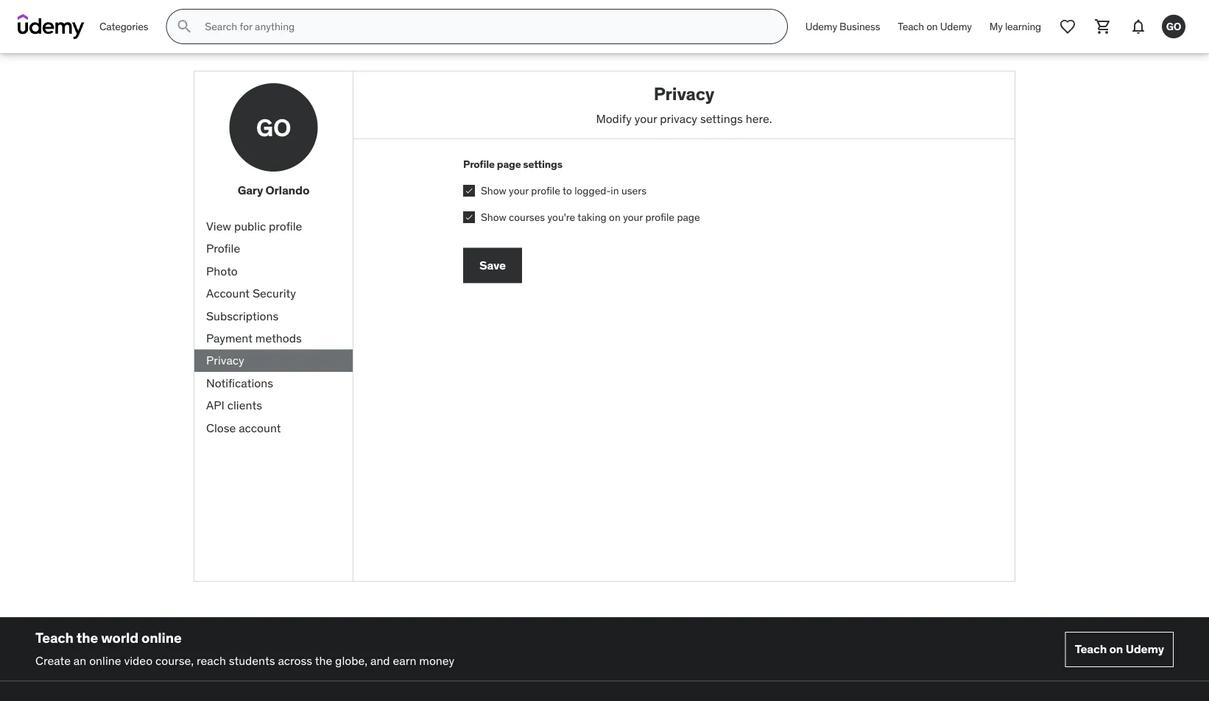 Task type: locate. For each thing, give the bounding box(es) containing it.
learning
[[1005, 20, 1041, 33]]

and
[[370, 653, 390, 668]]

settings inside privacy modify your privacy settings here.
[[700, 111, 743, 126]]

view public profile link
[[194, 215, 353, 238]]

profile up profile link
[[269, 219, 302, 234]]

udemy business link
[[797, 9, 889, 44]]

teach on udemy for the leftmost teach on udemy link
[[898, 20, 972, 33]]

go up gary orlando
[[256, 113, 291, 142]]

the up an
[[76, 629, 98, 647]]

0 horizontal spatial teach on udemy
[[898, 20, 972, 33]]

0 vertical spatial settings
[[700, 111, 743, 126]]

0 horizontal spatial udemy
[[806, 20, 837, 33]]

0 horizontal spatial the
[[76, 629, 98, 647]]

0 horizontal spatial teach on udemy link
[[889, 9, 981, 44]]

udemy business
[[806, 20, 880, 33]]

show
[[481, 184, 507, 197], [481, 210, 507, 223]]

1 horizontal spatial teach
[[898, 20, 924, 33]]

xsmall image up save button
[[463, 211, 475, 223]]

udemy image
[[18, 14, 85, 39]]

online right an
[[89, 653, 121, 668]]

subscriptions
[[206, 308, 279, 323]]

0 vertical spatial teach on udemy link
[[889, 9, 981, 44]]

earn
[[393, 653, 416, 668]]

orlando
[[266, 183, 310, 198]]

profile page settings
[[463, 157, 563, 171]]

1 show from the top
[[481, 184, 507, 197]]

show your profile to logged-in users
[[481, 184, 647, 197]]

1 horizontal spatial settings
[[700, 111, 743, 126]]

account security link
[[194, 282, 353, 305]]

1 vertical spatial xsmall image
[[463, 211, 475, 223]]

show down profile page settings
[[481, 184, 507, 197]]

profile left to
[[531, 184, 560, 197]]

account
[[239, 420, 281, 435]]

1 horizontal spatial profile
[[531, 184, 560, 197]]

0 horizontal spatial profile
[[206, 241, 240, 256]]

go
[[1166, 20, 1182, 33], [256, 113, 291, 142]]

methods
[[255, 330, 302, 346]]

1 horizontal spatial on
[[927, 20, 938, 33]]

go right notifications icon
[[1166, 20, 1182, 33]]

your down profile page settings
[[509, 184, 529, 197]]

1 vertical spatial profile
[[206, 241, 240, 256]]

profile
[[463, 157, 495, 171], [206, 241, 240, 256]]

an
[[74, 653, 86, 668]]

security
[[253, 286, 296, 301]]

wishlist image
[[1059, 18, 1077, 35]]

reach
[[197, 653, 226, 668]]

1 vertical spatial page
[[677, 210, 700, 223]]

0 vertical spatial page
[[497, 157, 521, 171]]

privacy
[[654, 82, 715, 105], [206, 353, 244, 368]]

profile down the users in the top of the page
[[645, 210, 675, 223]]

save button
[[463, 248, 522, 283]]

udemy
[[806, 20, 837, 33], [940, 20, 972, 33], [1126, 642, 1164, 657]]

1 vertical spatial on
[[609, 210, 621, 223]]

teach on udemy
[[898, 20, 972, 33], [1075, 642, 1164, 657]]

0 vertical spatial privacy
[[654, 82, 715, 105]]

categories
[[99, 20, 148, 33]]

2 horizontal spatial teach
[[1075, 642, 1107, 657]]

2 vertical spatial on
[[1110, 642, 1123, 657]]

profile for view public profile profile photo account security subscriptions payment methods privacy notifications api clients close account
[[269, 219, 302, 234]]

teach for the rightmost teach on udemy link
[[1075, 642, 1107, 657]]

0 horizontal spatial settings
[[523, 157, 563, 171]]

0 horizontal spatial go
[[256, 113, 291, 142]]

across
[[278, 653, 312, 668]]

the
[[76, 629, 98, 647], [315, 653, 332, 668]]

courses
[[509, 210, 545, 223]]

0 horizontal spatial teach
[[35, 629, 73, 647]]

1 vertical spatial show
[[481, 210, 507, 223]]

privacy up the 'privacy'
[[654, 82, 715, 105]]

to
[[563, 184, 572, 197]]

2 horizontal spatial on
[[1110, 642, 1123, 657]]

2 horizontal spatial udemy
[[1126, 642, 1164, 657]]

view public profile profile photo account security subscriptions payment methods privacy notifications api clients close account
[[206, 219, 302, 435]]

1 vertical spatial go
[[256, 113, 291, 142]]

1 vertical spatial teach on udemy
[[1075, 642, 1164, 657]]

0 vertical spatial online
[[141, 629, 182, 647]]

privacy down payment
[[206, 353, 244, 368]]

1 horizontal spatial profile
[[463, 157, 495, 171]]

api
[[206, 398, 225, 413]]

0 horizontal spatial privacy
[[206, 353, 244, 368]]

2 show from the top
[[481, 210, 507, 223]]

1 horizontal spatial privacy
[[654, 82, 715, 105]]

your down the users in the top of the page
[[623, 210, 643, 223]]

video
[[124, 653, 153, 668]]

show left courses
[[481, 210, 507, 223]]

1 vertical spatial settings
[[523, 157, 563, 171]]

teach on udemy link
[[889, 9, 981, 44], [1065, 632, 1174, 667]]

2 xsmall image from the top
[[463, 211, 475, 223]]

1 horizontal spatial go
[[1166, 20, 1182, 33]]

0 horizontal spatial online
[[89, 653, 121, 668]]

create
[[35, 653, 71, 668]]

world
[[101, 629, 138, 647]]

gary
[[238, 183, 263, 198]]

on
[[927, 20, 938, 33], [609, 210, 621, 223], [1110, 642, 1123, 657]]

on for the rightmost teach on udemy link
[[1110, 642, 1123, 657]]

view
[[206, 219, 231, 234]]

in
[[611, 184, 619, 197]]

xsmall image down profile page settings
[[463, 185, 475, 197]]

xsmall image
[[463, 185, 475, 197], [463, 211, 475, 223]]

save
[[479, 258, 506, 273]]

settings
[[700, 111, 743, 126], [523, 157, 563, 171]]

0 vertical spatial xsmall image
[[463, 185, 475, 197]]

0 vertical spatial teach on udemy
[[898, 20, 972, 33]]

0 vertical spatial your
[[635, 111, 657, 126]]

online up course,
[[141, 629, 182, 647]]

0 vertical spatial show
[[481, 184, 507, 197]]

profile inside view public profile profile photo account security subscriptions payment methods privacy notifications api clients close account
[[206, 241, 240, 256]]

your right modify
[[635, 111, 657, 126]]

0 vertical spatial the
[[76, 629, 98, 647]]

profile
[[531, 184, 560, 197], [645, 210, 675, 223], [269, 219, 302, 234]]

students
[[229, 653, 275, 668]]

notifications link
[[194, 372, 353, 394]]

1 vertical spatial the
[[315, 653, 332, 668]]

1 vertical spatial privacy
[[206, 353, 244, 368]]

the left globe,
[[315, 653, 332, 668]]

your
[[635, 111, 657, 126], [509, 184, 529, 197], [623, 210, 643, 223]]

0 vertical spatial profile
[[463, 157, 495, 171]]

0 vertical spatial on
[[927, 20, 938, 33]]

profile inside view public profile profile photo account security subscriptions payment methods privacy notifications api clients close account
[[269, 219, 302, 234]]

subscriptions link
[[194, 305, 353, 327]]

1 vertical spatial teach on udemy link
[[1065, 632, 1174, 667]]

privacy
[[660, 111, 698, 126]]

page
[[497, 157, 521, 171], [677, 210, 700, 223]]

your inside privacy modify your privacy settings here.
[[635, 111, 657, 126]]

0 horizontal spatial profile
[[269, 219, 302, 234]]

1 horizontal spatial udemy
[[940, 20, 972, 33]]

api clients link
[[194, 394, 353, 417]]

teach
[[898, 20, 924, 33], [35, 629, 73, 647], [1075, 642, 1107, 657]]

settings up 'show your profile to logged-in users'
[[523, 157, 563, 171]]

1 horizontal spatial teach on udemy
[[1075, 642, 1164, 657]]

online
[[141, 629, 182, 647], [89, 653, 121, 668]]

settings left here.
[[700, 111, 743, 126]]

1 horizontal spatial the
[[315, 653, 332, 668]]

1 vertical spatial online
[[89, 653, 121, 668]]

close
[[206, 420, 236, 435]]

1 xsmall image from the top
[[463, 185, 475, 197]]



Task type: vqa. For each thing, say whether or not it's contained in the screenshot.
the Gary
yes



Task type: describe. For each thing, give the bounding box(es) containing it.
teach on udemy for the rightmost teach on udemy link
[[1075, 642, 1164, 657]]

money
[[419, 653, 455, 668]]

users
[[622, 184, 647, 197]]

on for the leftmost teach on udemy link
[[927, 20, 938, 33]]

notifications
[[206, 375, 273, 390]]

public
[[234, 219, 266, 234]]

payment
[[206, 330, 253, 346]]

clients
[[227, 398, 262, 413]]

0 vertical spatial go
[[1166, 20, 1182, 33]]

2 horizontal spatial profile
[[645, 210, 675, 223]]

privacy inside view public profile profile photo account security subscriptions payment methods privacy notifications api clients close account
[[206, 353, 244, 368]]

1 vertical spatial your
[[509, 184, 529, 197]]

udemy for the rightmost teach on udemy link
[[1126, 642, 1164, 657]]

2 vertical spatial your
[[623, 210, 643, 223]]

profile for show your profile to logged-in users
[[531, 184, 560, 197]]

photo link
[[194, 260, 353, 282]]

show for show your profile to logged-in users
[[481, 184, 507, 197]]

notifications image
[[1130, 18, 1147, 35]]

modify
[[596, 111, 632, 126]]

go link
[[1156, 9, 1192, 44]]

submit search image
[[176, 18, 193, 35]]

udemy for the leftmost teach on udemy link
[[940, 20, 972, 33]]

globe,
[[335, 653, 368, 668]]

show courses you're taking on your profile page
[[481, 210, 700, 223]]

categories button
[[91, 9, 157, 44]]

1 horizontal spatial teach on udemy link
[[1065, 632, 1174, 667]]

xsmall image for show courses you're taking on your profile page
[[463, 211, 475, 223]]

privacy link
[[194, 350, 353, 372]]

1 horizontal spatial page
[[677, 210, 700, 223]]

you're
[[548, 210, 575, 223]]

show for show courses you're taking on your profile page
[[481, 210, 507, 223]]

my learning
[[990, 20, 1041, 33]]

my learning link
[[981, 9, 1050, 44]]

close account link
[[194, 417, 353, 439]]

photo
[[206, 263, 238, 278]]

0 horizontal spatial on
[[609, 210, 621, 223]]

privacy inside privacy modify your privacy settings here.
[[654, 82, 715, 105]]

account
[[206, 286, 250, 301]]

Search for anything text field
[[202, 14, 770, 39]]

taking
[[578, 210, 607, 223]]

privacy modify your privacy settings here.
[[596, 82, 772, 126]]

teach the world online create an online video course, reach students across the globe, and earn money
[[35, 629, 455, 668]]

teach for the leftmost teach on udemy link
[[898, 20, 924, 33]]

0 horizontal spatial page
[[497, 157, 521, 171]]

gary orlando
[[238, 183, 310, 198]]

shopping cart with 0 items image
[[1094, 18, 1112, 35]]

payment methods link
[[194, 327, 353, 350]]

xsmall image for show your profile to logged-in users
[[463, 185, 475, 197]]

logged-
[[575, 184, 611, 197]]

my
[[990, 20, 1003, 33]]

business
[[840, 20, 880, 33]]

course,
[[155, 653, 194, 668]]

profile link
[[194, 238, 353, 260]]

1 horizontal spatial online
[[141, 629, 182, 647]]

here.
[[746, 111, 772, 126]]

teach inside teach the world online create an online video course, reach students across the globe, and earn money
[[35, 629, 73, 647]]



